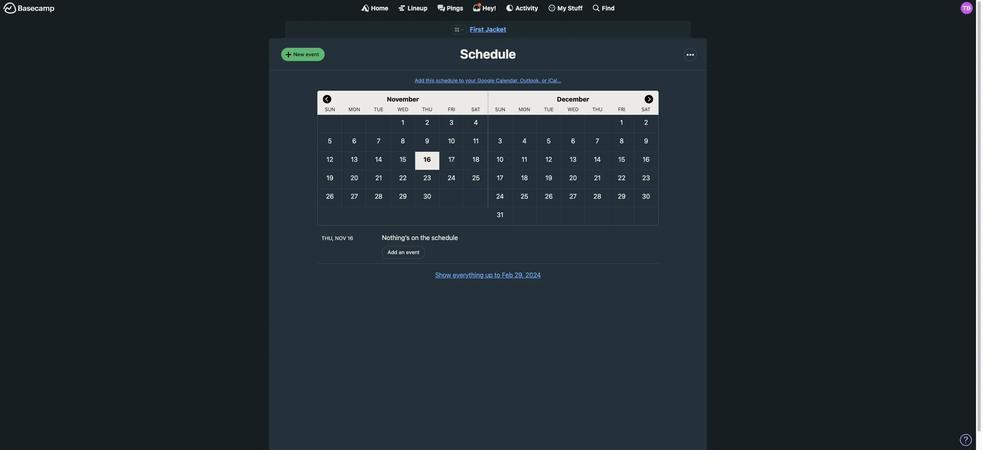 Task type: vqa. For each thing, say whether or not it's contained in the screenshot.
step:
no



Task type: describe. For each thing, give the bounding box(es) containing it.
schedule
[[460, 46, 516, 62]]

hey! button
[[473, 3, 496, 12]]

or
[[542, 78, 547, 84]]

nothing's on the schedule
[[382, 235, 458, 242]]

first jacket link
[[470, 26, 506, 33]]

show
[[435, 272, 451, 279]]

fri for november
[[448, 107, 455, 113]]

main element
[[0, 0, 976, 16]]

to for up
[[494, 272, 500, 279]]

nothing's
[[382, 235, 410, 242]]

your
[[465, 78, 476, 84]]

feb
[[502, 272, 513, 279]]

first jacket
[[470, 26, 506, 33]]

pings button
[[437, 4, 463, 12]]

outlook,
[[520, 78, 540, 84]]

add this schedule to your google calendar, outlook, or ical…
[[415, 78, 561, 84]]

find button
[[592, 4, 615, 12]]

show        everything      up to        feb 29, 2024 button
[[435, 271, 541, 281]]

ical…
[[548, 78, 561, 84]]

lineup link
[[398, 4, 427, 12]]

new event link
[[281, 48, 325, 61]]

my stuff button
[[548, 4, 583, 12]]

sun for december
[[495, 107, 505, 113]]

my stuff
[[557, 4, 583, 11]]

thu for november
[[422, 107, 432, 113]]

pings
[[447, 4, 463, 11]]

hey!
[[483, 4, 496, 11]]

1 vertical spatial schedule
[[431, 235, 458, 242]]

the
[[420, 235, 430, 242]]

mon for december
[[519, 107, 530, 113]]

activity link
[[506, 4, 538, 12]]

home
[[371, 4, 388, 11]]

november
[[387, 96, 419, 103]]

lineup
[[408, 4, 427, 11]]



Task type: locate. For each thing, give the bounding box(es) containing it.
1 horizontal spatial wed
[[568, 107, 579, 113]]

new
[[293, 51, 304, 57]]

1 sat from the left
[[471, 107, 480, 113]]

1 horizontal spatial sat
[[642, 107, 651, 113]]

to
[[459, 78, 464, 84], [494, 272, 500, 279]]

to left your
[[459, 78, 464, 84]]

show        everything      up to        feb 29, 2024
[[435, 272, 541, 279]]

0 horizontal spatial thu
[[422, 107, 432, 113]]

jacket
[[485, 26, 506, 33]]

tue for november
[[374, 107, 383, 113]]

wed
[[397, 107, 408, 113], [568, 107, 579, 113]]

wed down the november
[[397, 107, 408, 113]]

activity
[[515, 4, 538, 11]]

my
[[557, 4, 566, 11]]

2 fri from the left
[[618, 107, 625, 113]]

calendar,
[[496, 78, 519, 84]]

0 vertical spatial add
[[415, 78, 424, 84]]

thu, nov 16
[[321, 236, 353, 242]]

sun
[[325, 107, 335, 113], [495, 107, 505, 113]]

sat for november
[[471, 107, 480, 113]]

0 horizontal spatial fri
[[448, 107, 455, 113]]

0 vertical spatial to
[[459, 78, 464, 84]]

1 thu from the left
[[422, 107, 432, 113]]

1 fri from the left
[[448, 107, 455, 113]]

wed for december
[[568, 107, 579, 113]]

2 thu from the left
[[592, 107, 602, 113]]

2 sat from the left
[[642, 107, 651, 113]]

up
[[485, 272, 493, 279]]

sat for december
[[642, 107, 651, 113]]

0 horizontal spatial mon
[[349, 107, 360, 113]]

fri for december
[[618, 107, 625, 113]]

16
[[348, 236, 353, 242]]

sun for november
[[325, 107, 335, 113]]

1 horizontal spatial tue
[[544, 107, 554, 113]]

thu for december
[[592, 107, 602, 113]]

0 horizontal spatial to
[[459, 78, 464, 84]]

add an event link
[[382, 247, 425, 260]]

this
[[426, 78, 434, 84]]

2 sun from the left
[[495, 107, 505, 113]]

tue
[[374, 107, 383, 113], [544, 107, 554, 113]]

1 tue from the left
[[374, 107, 383, 113]]

thu
[[422, 107, 432, 113], [592, 107, 602, 113]]

to right up
[[494, 272, 500, 279]]

switch accounts image
[[3, 2, 55, 14]]

0 horizontal spatial sun
[[325, 107, 335, 113]]

event right an
[[406, 250, 419, 256]]

0 horizontal spatial sat
[[471, 107, 480, 113]]

2 mon from the left
[[519, 107, 530, 113]]

stuff
[[568, 4, 583, 11]]

to inside button
[[494, 272, 500, 279]]

0 horizontal spatial wed
[[397, 107, 408, 113]]

add left this
[[415, 78, 424, 84]]

1 vertical spatial add
[[388, 250, 397, 256]]

google
[[477, 78, 494, 84]]

wed down december
[[568, 107, 579, 113]]

an
[[399, 250, 405, 256]]

1 horizontal spatial sun
[[495, 107, 505, 113]]

thu,
[[321, 236, 334, 242]]

event
[[306, 51, 319, 57], [406, 250, 419, 256]]

first
[[470, 26, 484, 33]]

mon
[[349, 107, 360, 113], [519, 107, 530, 113]]

add this schedule to your google calendar, outlook, or ical… link
[[415, 78, 561, 84]]

add left an
[[388, 250, 397, 256]]

new event
[[293, 51, 319, 57]]

schedule right this
[[436, 78, 458, 84]]

december
[[557, 96, 589, 103]]

mon for november
[[349, 107, 360, 113]]

add for add an event
[[388, 250, 397, 256]]

schedule right the
[[431, 235, 458, 242]]

1 vertical spatial to
[[494, 272, 500, 279]]

to for schedule
[[459, 78, 464, 84]]

1 vertical spatial event
[[406, 250, 419, 256]]

1 horizontal spatial thu
[[592, 107, 602, 113]]

sat
[[471, 107, 480, 113], [642, 107, 651, 113]]

home link
[[361, 4, 388, 12]]

find
[[602, 4, 615, 11]]

add an event
[[388, 250, 419, 256]]

on
[[411, 235, 419, 242]]

29,
[[515, 272, 524, 279]]

0 horizontal spatial add
[[388, 250, 397, 256]]

1 sun from the left
[[325, 107, 335, 113]]

1 horizontal spatial event
[[406, 250, 419, 256]]

tue for december
[[544, 107, 554, 113]]

0 horizontal spatial tue
[[374, 107, 383, 113]]

2 tue from the left
[[544, 107, 554, 113]]

2024
[[526, 272, 541, 279]]

1 horizontal spatial add
[[415, 78, 424, 84]]

add
[[415, 78, 424, 84], [388, 250, 397, 256]]

0 vertical spatial schedule
[[436, 78, 458, 84]]

wed for november
[[397, 107, 408, 113]]

0 vertical spatial event
[[306, 51, 319, 57]]

1 horizontal spatial to
[[494, 272, 500, 279]]

event right new
[[306, 51, 319, 57]]

1 wed from the left
[[397, 107, 408, 113]]

2 wed from the left
[[568, 107, 579, 113]]

nov
[[335, 236, 346, 242]]

tyler black image
[[961, 2, 973, 14]]

0 horizontal spatial event
[[306, 51, 319, 57]]

fri
[[448, 107, 455, 113], [618, 107, 625, 113]]

1 horizontal spatial fri
[[618, 107, 625, 113]]

add for add this schedule to your google calendar, outlook, or ical…
[[415, 78, 424, 84]]

schedule
[[436, 78, 458, 84], [431, 235, 458, 242]]

1 horizontal spatial mon
[[519, 107, 530, 113]]

1 mon from the left
[[349, 107, 360, 113]]

everything
[[453, 272, 484, 279]]



